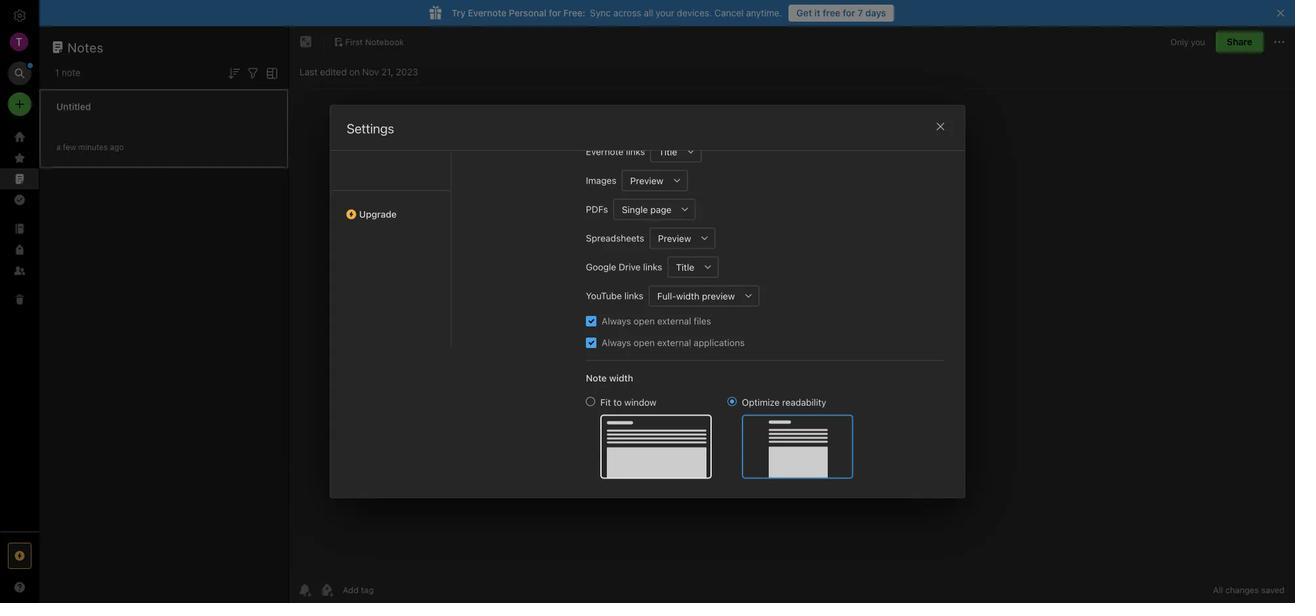Task type: describe. For each thing, give the bounding box(es) containing it.
Choose default view option for YouTube links field
[[649, 286, 759, 307]]

Choose default view option for Images field
[[622, 170, 688, 191]]

get it free for 7 days
[[797, 8, 886, 18]]

devices.
[[677, 8, 712, 18]]

note window element
[[289, 26, 1295, 603]]

preview button for images
[[622, 170, 667, 191]]

Note Editor text field
[[289, 89, 1295, 576]]

it
[[815, 8, 821, 18]]

personal
[[509, 8, 547, 18]]

pdfs
[[586, 204, 608, 215]]

close image
[[933, 119, 949, 134]]

Choose default view option for PDFs field
[[613, 199, 696, 220]]

links for evernote links
[[626, 147, 645, 157]]

images
[[586, 175, 617, 186]]

anytime.
[[746, 8, 782, 18]]

for for free:
[[549, 8, 561, 18]]

open for always open external files
[[634, 316, 655, 327]]

fit to window
[[601, 397, 657, 408]]

Always open external applications checkbox
[[586, 338, 597, 348]]

title for google drive links
[[676, 262, 695, 273]]

a
[[56, 143, 61, 152]]

changes
[[1226, 585, 1259, 595]]

Choose default view option for Google Drive links field
[[668, 257, 719, 278]]

upgrade image
[[12, 548, 28, 564]]

notebook
[[365, 37, 404, 47]]

window
[[625, 397, 657, 408]]

single page button
[[613, 199, 675, 220]]

1 note
[[55, 67, 81, 78]]

1 vertical spatial links
[[643, 262, 662, 273]]

all changes saved
[[1213, 585, 1285, 595]]

preview
[[702, 291, 735, 302]]

spreadsheets
[[586, 233, 644, 244]]

width for note
[[609, 373, 633, 384]]

full-width preview
[[657, 291, 735, 302]]

links for youtube links
[[625, 291, 644, 302]]

always open external files
[[602, 316, 711, 327]]

note
[[62, 67, 81, 78]]

minutes
[[78, 143, 108, 152]]

youtube
[[586, 291, 622, 302]]

only
[[1171, 37, 1189, 47]]

title button for evernote links
[[650, 142, 681, 163]]

notes
[[68, 39, 104, 55]]

home image
[[12, 129, 28, 145]]

always open external applications
[[602, 338, 745, 348]]

cancel
[[715, 8, 744, 18]]

add tag image
[[319, 582, 335, 598]]

last
[[300, 67, 318, 77]]

note
[[586, 373, 607, 384]]

google drive links
[[586, 262, 662, 273]]

preview button for spreadsheets
[[650, 228, 695, 249]]

Choose default view option for Evernote links field
[[650, 142, 702, 163]]

free:
[[564, 8, 586, 18]]

expand note image
[[298, 34, 314, 50]]

single
[[622, 204, 648, 215]]



Task type: locate. For each thing, give the bounding box(es) containing it.
1 vertical spatial external
[[657, 338, 691, 348]]

open down always open external files
[[634, 338, 655, 348]]

width for full-
[[676, 291, 700, 302]]

title
[[659, 147, 677, 158], [676, 262, 695, 273]]

width up to in the left of the page
[[609, 373, 633, 384]]

0 horizontal spatial width
[[609, 373, 633, 384]]

option group
[[586, 396, 854, 479]]

edited
[[320, 67, 347, 77]]

across
[[614, 8, 641, 18]]

always for always open external files
[[602, 316, 631, 327]]

1 vertical spatial title button
[[668, 257, 698, 278]]

Fit to window radio
[[586, 397, 595, 406]]

preview button down page
[[650, 228, 695, 249]]

for
[[549, 8, 561, 18], [843, 8, 855, 18]]

free
[[823, 8, 841, 18]]

1 vertical spatial preview button
[[650, 228, 695, 249]]

title inside field
[[659, 147, 677, 158]]

upgrade
[[359, 209, 397, 220]]

full-
[[657, 291, 676, 302]]

for for 7
[[843, 8, 855, 18]]

optimize readability
[[742, 397, 826, 408]]

title button
[[650, 142, 681, 163], [668, 257, 698, 278]]

preview button
[[622, 170, 667, 191], [650, 228, 695, 249]]

your
[[656, 8, 675, 18]]

preview for spreadsheets
[[658, 233, 691, 244]]

1 vertical spatial preview
[[658, 233, 691, 244]]

Optimize readability radio
[[728, 397, 737, 406]]

links right drive
[[643, 262, 662, 273]]

tab list
[[468, 13, 576, 347]]

note width
[[586, 373, 633, 384]]

for left the free:
[[549, 8, 561, 18]]

optimize
[[742, 397, 780, 408]]

0 vertical spatial external
[[657, 316, 691, 327]]

width inside button
[[676, 291, 700, 302]]

21,
[[382, 67, 394, 77]]

0 vertical spatial title
[[659, 147, 677, 158]]

links
[[626, 147, 645, 157], [643, 262, 662, 273], [625, 291, 644, 302]]

preview inside field
[[630, 176, 664, 186]]

readability
[[782, 397, 826, 408]]

width
[[676, 291, 700, 302], [609, 373, 633, 384]]

Always open external files checkbox
[[586, 316, 597, 327]]

0 vertical spatial width
[[676, 291, 700, 302]]

preview inside choose default view option for spreadsheets 'field'
[[658, 233, 691, 244]]

width up files
[[676, 291, 700, 302]]

youtube links
[[586, 291, 644, 302]]

always
[[602, 316, 631, 327], [602, 338, 631, 348]]

page
[[651, 204, 672, 215]]

evernote up images
[[586, 147, 624, 157]]

1 vertical spatial width
[[609, 373, 633, 384]]

get it free for 7 days button
[[789, 5, 894, 22]]

external for applications
[[657, 338, 691, 348]]

2 for from the left
[[843, 8, 855, 18]]

0 vertical spatial always
[[602, 316, 631, 327]]

evernote
[[468, 8, 507, 18], [586, 147, 624, 157]]

preview down page
[[658, 233, 691, 244]]

get
[[797, 8, 812, 18]]

2 vertical spatial links
[[625, 291, 644, 302]]

share
[[1227, 36, 1253, 47]]

0 vertical spatial links
[[626, 147, 645, 157]]

1
[[55, 67, 59, 78]]

single page
[[622, 204, 672, 215]]

fit
[[601, 397, 611, 408]]

a few minutes ago
[[56, 143, 124, 152]]

add a reminder image
[[297, 582, 313, 598]]

applications
[[694, 338, 745, 348]]

preview for images
[[630, 176, 664, 186]]

2 external from the top
[[657, 338, 691, 348]]

only you
[[1171, 37, 1206, 47]]

title button for google drive links
[[668, 257, 698, 278]]

try
[[452, 8, 466, 18]]

2 open from the top
[[634, 338, 655, 348]]

option group containing fit to window
[[586, 396, 854, 479]]

settings
[[347, 121, 394, 136]]

you
[[1191, 37, 1206, 47]]

first notebook
[[345, 37, 404, 47]]

on
[[349, 67, 360, 77]]

last edited on nov 21, 2023
[[300, 67, 418, 77]]

title button up preview field
[[650, 142, 681, 163]]

external for files
[[657, 316, 691, 327]]

1 vertical spatial always
[[602, 338, 631, 348]]

title for evernote links
[[659, 147, 677, 158]]

files
[[694, 316, 711, 327]]

to
[[614, 397, 622, 408]]

1 always from the top
[[602, 316, 631, 327]]

untitled
[[56, 101, 91, 112]]

0 vertical spatial open
[[634, 316, 655, 327]]

1 vertical spatial title
[[676, 262, 695, 273]]

title down choose default view option for spreadsheets 'field'
[[676, 262, 695, 273]]

1 external from the top
[[657, 316, 691, 327]]

preview
[[630, 176, 664, 186], [658, 233, 691, 244]]

evernote links
[[586, 147, 645, 157]]

1 for from the left
[[549, 8, 561, 18]]

0 vertical spatial title button
[[650, 142, 681, 163]]

1 vertical spatial open
[[634, 338, 655, 348]]

for left 7
[[843, 8, 855, 18]]

external up always open external applications
[[657, 316, 691, 327]]

links down drive
[[625, 291, 644, 302]]

preview up single page
[[630, 176, 664, 186]]

share button
[[1216, 31, 1264, 52]]

for inside button
[[843, 8, 855, 18]]

links up preview field
[[626, 147, 645, 157]]

1 horizontal spatial width
[[676, 291, 700, 302]]

1 horizontal spatial for
[[843, 8, 855, 18]]

days
[[866, 8, 886, 18]]

all
[[644, 8, 653, 18]]

2 always from the top
[[602, 338, 631, 348]]

saved
[[1262, 585, 1285, 595]]

open for always open external applications
[[634, 338, 655, 348]]

0 horizontal spatial evernote
[[468, 8, 507, 18]]

open
[[634, 316, 655, 327], [634, 338, 655, 348]]

always right always open external files checkbox
[[602, 316, 631, 327]]

open up always open external applications
[[634, 316, 655, 327]]

1 vertical spatial evernote
[[586, 147, 624, 157]]

first
[[345, 37, 363, 47]]

few
[[63, 143, 76, 152]]

0 vertical spatial preview button
[[622, 170, 667, 191]]

settings image
[[12, 8, 28, 24]]

evernote right try
[[468, 8, 507, 18]]

2023
[[396, 67, 418, 77]]

try evernote personal for free: sync across all your devices. cancel anytime.
[[452, 8, 782, 18]]

ago
[[110, 143, 124, 152]]

title button down choose default view option for spreadsheets 'field'
[[668, 257, 698, 278]]

full-width preview button
[[649, 286, 738, 307]]

external
[[657, 316, 691, 327], [657, 338, 691, 348]]

first notebook button
[[329, 33, 409, 51]]

7
[[858, 8, 863, 18]]

google
[[586, 262, 616, 273]]

preview button up single page button
[[622, 170, 667, 191]]

external down always open external files
[[657, 338, 691, 348]]

title up preview field
[[659, 147, 677, 158]]

0 vertical spatial evernote
[[468, 8, 507, 18]]

tree
[[0, 127, 39, 531]]

0 horizontal spatial for
[[549, 8, 561, 18]]

upgrade button
[[330, 190, 451, 225]]

Choose default view option for Spreadsheets field
[[650, 228, 716, 249]]

always for always open external applications
[[602, 338, 631, 348]]

title inside choose default view option for google drive links field
[[676, 262, 695, 273]]

always right "always open external applications" option in the bottom of the page
[[602, 338, 631, 348]]

drive
[[619, 262, 641, 273]]

all
[[1213, 585, 1223, 595]]

1 horizontal spatial evernote
[[586, 147, 624, 157]]

0 vertical spatial preview
[[630, 176, 664, 186]]

1 open from the top
[[634, 316, 655, 327]]

nov
[[362, 67, 379, 77]]

sync
[[590, 8, 611, 18]]



Task type: vqa. For each thing, say whether or not it's contained in the screenshot.
'ago'
yes



